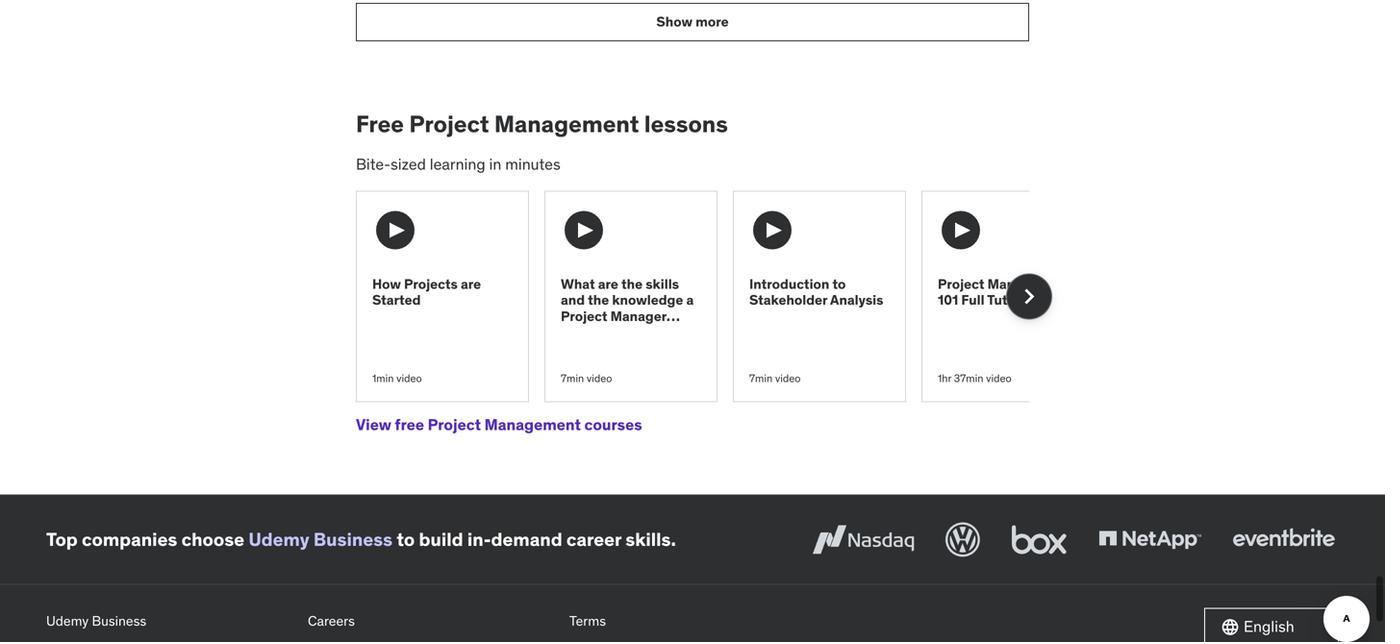 Task type: vqa. For each thing, say whether or not it's contained in the screenshot.
fourth video from left
yes



Task type: describe. For each thing, give the bounding box(es) containing it.
analysis
[[830, 292, 884, 309]]

are inside how projects are started
[[461, 275, 481, 293]]

careers link
[[308, 608, 554, 635]]

management inside project management 101 full tutorial
[[988, 275, 1072, 293]]

show more button
[[356, 3, 1030, 41]]

top
[[46, 528, 78, 551]]

udemy business
[[46, 613, 146, 630]]

management inside "link"
[[485, 415, 581, 435]]

project inside "link"
[[428, 415, 481, 435]]

show
[[657, 13, 693, 30]]

nasdaq image
[[808, 519, 919, 561]]

a
[[687, 292, 694, 309]]

1 horizontal spatial the
[[622, 275, 643, 293]]

0 vertical spatial udemy business link
[[249, 528, 393, 551]]

skills
[[646, 275, 679, 293]]

bite-
[[356, 154, 391, 174]]

0 vertical spatial management
[[495, 110, 639, 139]]

1 vertical spatial to
[[397, 528, 415, 551]]

terms link
[[570, 608, 816, 635]]

video for introduction to stakeholder analysis
[[775, 372, 801, 385]]

netapp image
[[1095, 519, 1206, 561]]

more
[[696, 13, 729, 30]]

minutes
[[505, 154, 561, 174]]

project up the learning
[[409, 110, 489, 139]]

eventbrite image
[[1229, 519, 1339, 561]]

what are the skills and the knowledge a project manager must have?
[[561, 275, 694, 341]]

projects
[[404, 275, 458, 293]]

career
[[567, 528, 622, 551]]

sized
[[391, 154, 426, 174]]

how
[[372, 275, 401, 293]]

to inside introduction to stakeholder analysis
[[833, 275, 846, 293]]

7min for introduction to stakeholder analysis
[[750, 372, 773, 385]]

free
[[356, 110, 404, 139]]

skills.
[[626, 528, 676, 551]]

are inside what are the skills and the knowledge a project manager must have?
[[598, 275, 619, 293]]

build
[[419, 528, 463, 551]]

0 vertical spatial udemy
[[249, 528, 310, 551]]

and
[[561, 292, 585, 309]]

stakeholder
[[750, 292, 828, 309]]

1min video
[[372, 372, 422, 385]]

next image
[[1014, 281, 1045, 312]]

1hr
[[938, 372, 952, 385]]

7min video for what are the skills and the knowledge a project manager must have?
[[561, 372, 612, 385]]

choose
[[181, 528, 244, 551]]

101
[[938, 292, 959, 309]]

tutorial
[[987, 292, 1036, 309]]



Task type: locate. For each thing, give the bounding box(es) containing it.
7min video down stakeholder
[[750, 372, 801, 385]]

2 7min video from the left
[[750, 372, 801, 385]]

knowledge
[[612, 292, 684, 309]]

0 horizontal spatial 7min
[[561, 372, 584, 385]]

in
[[489, 154, 502, 174]]

business up the careers
[[314, 528, 393, 551]]

udemy
[[249, 528, 310, 551], [46, 613, 89, 630]]

7min video for introduction to stakeholder analysis
[[750, 372, 801, 385]]

how projects are started
[[372, 275, 481, 309]]

37min
[[954, 372, 984, 385]]

1min
[[372, 372, 394, 385]]

video down stakeholder
[[775, 372, 801, 385]]

terms
[[570, 613, 606, 630]]

view free project management courses link
[[356, 402, 642, 449]]

free project management lessons
[[356, 110, 728, 139]]

introduction
[[750, 275, 830, 293]]

0 horizontal spatial business
[[92, 613, 146, 630]]

video right 1min
[[397, 372, 422, 385]]

2 video from the left
[[587, 372, 612, 385]]

the left skills
[[622, 275, 643, 293]]

to right introduction
[[833, 275, 846, 293]]

udemy business link down the "companies"
[[46, 608, 293, 635]]

project inside project management 101 full tutorial
[[938, 275, 985, 293]]

introduction to stakeholder analysis
[[750, 275, 884, 309]]

project
[[409, 110, 489, 139], [938, 275, 985, 293], [561, 308, 608, 325], [428, 415, 481, 435]]

management up minutes
[[495, 110, 639, 139]]

management right full
[[988, 275, 1072, 293]]

7min video
[[561, 372, 612, 385], [750, 372, 801, 385]]

1 vertical spatial management
[[988, 275, 1072, 293]]

udemy down top
[[46, 613, 89, 630]]

0 vertical spatial business
[[314, 528, 393, 551]]

1 are from the left
[[461, 275, 481, 293]]

top companies choose udemy business to build in-demand career skills.
[[46, 528, 676, 551]]

1 vertical spatial udemy
[[46, 613, 89, 630]]

2 7min from the left
[[750, 372, 773, 385]]

small image
[[1221, 618, 1240, 637]]

view
[[356, 415, 392, 435]]

in-
[[467, 528, 491, 551]]

show more
[[657, 13, 729, 30]]

project right free
[[428, 415, 481, 435]]

business down the "companies"
[[92, 613, 146, 630]]

udemy business link up the careers
[[249, 528, 393, 551]]

1 video from the left
[[397, 372, 422, 385]]

video down have?
[[587, 372, 612, 385]]

project inside what are the skills and the knowledge a project manager must have?
[[561, 308, 608, 325]]

view free project management courses
[[356, 415, 642, 435]]

video for how projects are started
[[397, 372, 422, 385]]

carousel element
[[356, 191, 1095, 402]]

video
[[397, 372, 422, 385], [587, 372, 612, 385], [775, 372, 801, 385], [986, 372, 1012, 385]]

are right what
[[598, 275, 619, 293]]

1 horizontal spatial 7min video
[[750, 372, 801, 385]]

volkswagen image
[[942, 519, 984, 561]]

3 video from the left
[[775, 372, 801, 385]]

learning
[[430, 154, 486, 174]]

are right projects on the left
[[461, 275, 481, 293]]

1 horizontal spatial business
[[314, 528, 393, 551]]

english button
[[1205, 608, 1339, 643]]

1 horizontal spatial udemy
[[249, 528, 310, 551]]

project down what
[[561, 308, 608, 325]]

to left build
[[397, 528, 415, 551]]

lessons
[[644, 110, 728, 139]]

0 horizontal spatial udemy
[[46, 613, 89, 630]]

have?
[[597, 324, 634, 341]]

0 horizontal spatial 7min video
[[561, 372, 612, 385]]

business
[[314, 528, 393, 551], [92, 613, 146, 630]]

video for what are the skills and the knowledge a project manager must have?
[[587, 372, 612, 385]]

1 horizontal spatial are
[[598, 275, 619, 293]]

1 7min video from the left
[[561, 372, 612, 385]]

4 video from the left
[[986, 372, 1012, 385]]

1 vertical spatial business
[[92, 613, 146, 630]]

project left tutorial
[[938, 275, 985, 293]]

box image
[[1007, 519, 1072, 561]]

what
[[561, 275, 595, 293]]

1 vertical spatial udemy business link
[[46, 608, 293, 635]]

7min down must
[[561, 372, 584, 385]]

english
[[1244, 617, 1295, 637]]

must
[[561, 324, 594, 341]]

careers
[[308, 613, 355, 630]]

started
[[372, 292, 421, 309]]

7min video down must
[[561, 372, 612, 385]]

companies
[[82, 528, 177, 551]]

project management 101 full tutorial
[[938, 275, 1072, 309]]

the
[[622, 275, 643, 293], [588, 292, 609, 309]]

0 vertical spatial to
[[833, 275, 846, 293]]

to
[[833, 275, 846, 293], [397, 528, 415, 551]]

demand
[[491, 528, 563, 551]]

1 horizontal spatial 7min
[[750, 372, 773, 385]]

2 are from the left
[[598, 275, 619, 293]]

7min down stakeholder
[[750, 372, 773, 385]]

7min
[[561, 372, 584, 385], [750, 372, 773, 385]]

management
[[495, 110, 639, 139], [988, 275, 1072, 293], [485, 415, 581, 435]]

are
[[461, 275, 481, 293], [598, 275, 619, 293]]

udemy right choose
[[249, 528, 310, 551]]

1 7min from the left
[[561, 372, 584, 385]]

full
[[962, 292, 985, 309]]

management left courses
[[485, 415, 581, 435]]

udemy business link
[[249, 528, 393, 551], [46, 608, 293, 635]]

video right "37min"
[[986, 372, 1012, 385]]

manager
[[611, 308, 667, 325]]

bite-sized learning in minutes
[[356, 154, 561, 174]]

7min for what are the skills and the knowledge a project manager must have?
[[561, 372, 584, 385]]

1 horizontal spatial to
[[833, 275, 846, 293]]

courses
[[585, 415, 642, 435]]

free
[[395, 415, 424, 435]]

the right and
[[588, 292, 609, 309]]

2 vertical spatial management
[[485, 415, 581, 435]]

0 horizontal spatial are
[[461, 275, 481, 293]]

0 horizontal spatial to
[[397, 528, 415, 551]]

0 horizontal spatial the
[[588, 292, 609, 309]]

1hr 37min video
[[938, 372, 1012, 385]]



